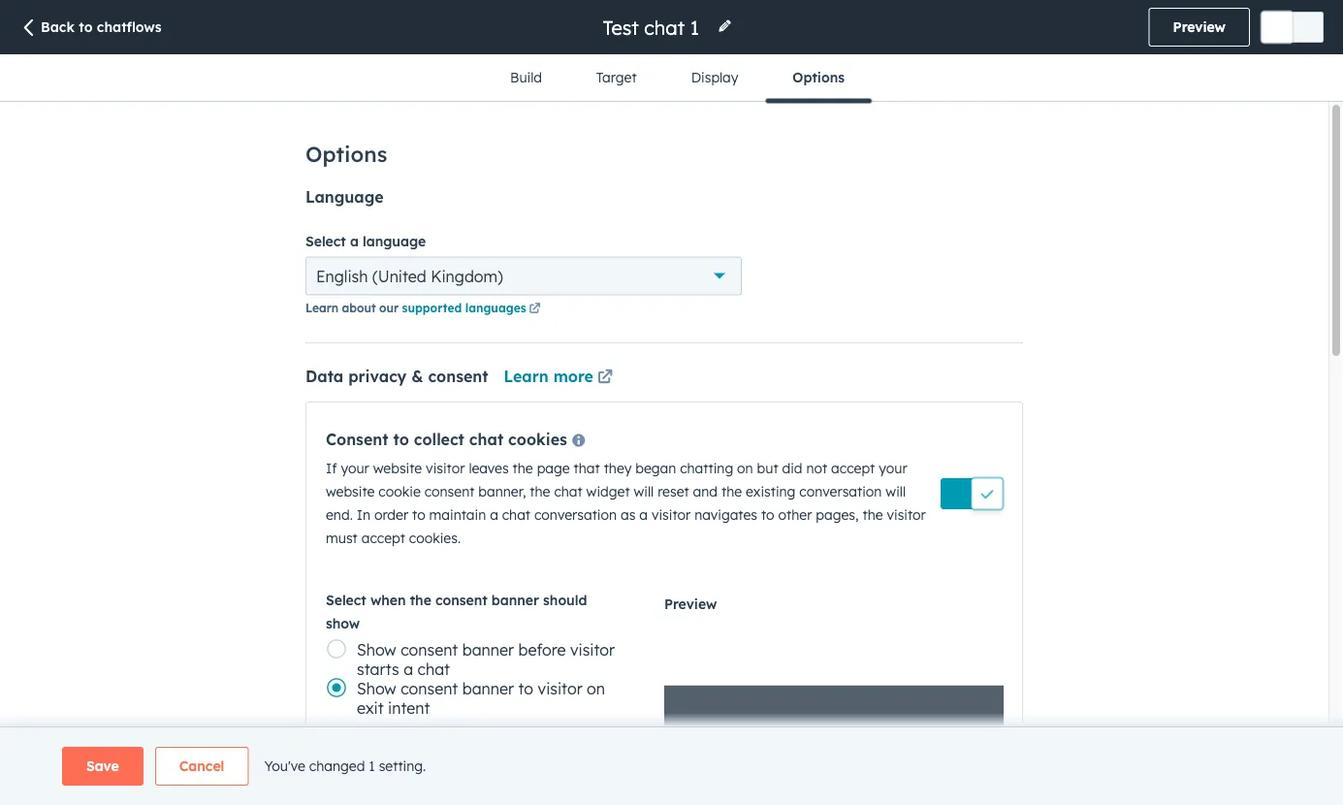 Task type: describe. For each thing, give the bounding box(es) containing it.
english (united kingdom)
[[316, 266, 503, 286]]

2 will from the left
[[886, 483, 906, 500]]

setting.
[[379, 758, 426, 775]]

began
[[636, 460, 677, 477]]

language
[[363, 232, 426, 249]]

must
[[326, 530, 358, 547]]

that
[[574, 460, 600, 477]]

to inside button
[[79, 18, 93, 35]]

consent inside show consent banner before visitor starts a chat
[[401, 640, 458, 660]]

back
[[41, 18, 75, 35]]

preview button
[[1149, 8, 1251, 47]]

data privacy & consent
[[306, 367, 489, 386]]

banner for before
[[463, 640, 514, 660]]

build
[[510, 69, 542, 86]]

intent
[[388, 699, 430, 718]]

and
[[693, 483, 718, 500]]

you've changed 1 setting.
[[264, 758, 426, 775]]

data
[[306, 367, 344, 386]]

about
[[342, 301, 376, 315]]

back to chatflows
[[41, 18, 162, 35]]

options button
[[766, 54, 872, 103]]

the right pages,
[[863, 506, 884, 523]]

on inside "show consent banner to visitor on exit intent"
[[587, 679, 606, 699]]

1 vertical spatial accept
[[362, 530, 405, 547]]

should
[[543, 592, 587, 609]]

other
[[779, 506, 813, 523]]

the inside select when the consent banner should show
[[410, 592, 432, 609]]

&
[[412, 367, 424, 386]]

widget
[[587, 483, 630, 500]]

show consent banner to visitor on exit intent
[[357, 679, 606, 718]]

our
[[379, 301, 399, 315]]

learn for learn about our
[[306, 301, 339, 315]]

a down banner, at the left of page
[[490, 506, 499, 523]]

0 horizontal spatial options
[[306, 141, 387, 167]]

before
[[519, 640, 566, 660]]

save
[[86, 758, 119, 775]]

english (united kingdom) button
[[306, 257, 742, 295]]

the down page
[[530, 483, 551, 500]]

pages,
[[816, 506, 859, 523]]

chat inside show consent banner before visitor starts a chat
[[418, 660, 450, 679]]

2 your from the left
[[879, 460, 908, 477]]

show
[[326, 615, 360, 632]]

to inside "show consent banner to visitor on exit intent"
[[519, 679, 534, 699]]

show consent banner before visitor starts a chat
[[357, 640, 615, 679]]

starts
[[357, 660, 399, 679]]

consent
[[326, 430, 389, 449]]

visitor down reset
[[652, 506, 691, 523]]

back to chatflows button
[[19, 18, 162, 39]]

but
[[757, 460, 779, 477]]

target
[[597, 69, 637, 86]]

1 horizontal spatial accept
[[832, 460, 876, 477]]

chat down page
[[554, 483, 583, 500]]

target button
[[569, 54, 664, 101]]

cancel button
[[155, 747, 249, 786]]

link opens in a new window image for languages
[[529, 304, 541, 315]]

a inside show consent banner before visitor starts a chat
[[404, 660, 413, 679]]

banner for to
[[463, 679, 514, 699]]

cookies.
[[409, 530, 461, 547]]

learn more link
[[504, 367, 617, 386]]

when
[[371, 592, 406, 609]]

select a language
[[306, 232, 426, 249]]

changed
[[309, 758, 365, 775]]

not
[[807, 460, 828, 477]]

select when the consent banner should show
[[326, 592, 587, 632]]

options inside "button"
[[793, 69, 845, 86]]

cookies
[[509, 430, 567, 449]]

supported languages link
[[402, 301, 544, 318]]

page
[[537, 460, 570, 477]]

languages
[[466, 301, 526, 315]]

visitor right pages,
[[887, 506, 926, 523]]

consent inside if your website visitor leaves the page that they began chatting on but did not accept your website cookie consent banner, the chat widget will reset and the existing conversation will end. in order to maintain a chat conversation as a visitor navigates to other pages, the visitor must accept cookies.
[[425, 483, 475, 500]]

1 vertical spatial conversation
[[535, 506, 617, 523]]

chat up "leaves"
[[469, 430, 504, 449]]

(united
[[373, 266, 427, 286]]

visitor inside show consent banner before visitor starts a chat
[[570, 640, 615, 660]]

more
[[554, 367, 594, 386]]

0 vertical spatial website
[[373, 460, 422, 477]]



Task type: locate. For each thing, give the bounding box(es) containing it.
link opens in a new window image inside the learn more link
[[598, 371, 613, 386]]

accept down the order
[[362, 530, 405, 547]]

the left page
[[513, 460, 533, 477]]

display button
[[664, 54, 766, 101]]

1 horizontal spatial on
[[738, 460, 754, 477]]

if
[[326, 460, 337, 477]]

0 vertical spatial on
[[738, 460, 754, 477]]

banner right intent
[[463, 679, 514, 699]]

the up navigates
[[722, 483, 742, 500]]

1
[[369, 758, 375, 775]]

a
[[350, 232, 359, 249], [490, 506, 499, 523], [640, 506, 648, 523], [404, 660, 413, 679]]

navigation containing build
[[483, 54, 872, 103]]

chatting
[[680, 460, 734, 477]]

to right back
[[79, 18, 93, 35]]

learn left more
[[504, 367, 549, 386]]

0 horizontal spatial accept
[[362, 530, 405, 547]]

1 vertical spatial select
[[326, 592, 367, 609]]

they
[[604, 460, 632, 477]]

0 vertical spatial conversation
[[800, 483, 882, 500]]

consent inside "show consent banner to visitor on exit intent"
[[401, 679, 458, 699]]

None field
[[601, 14, 706, 40]]

leaves
[[469, 460, 509, 477]]

select for select a language
[[306, 232, 346, 249]]

supported languages
[[402, 301, 526, 315]]

1 vertical spatial preview
[[665, 595, 717, 612]]

website up end.
[[326, 483, 375, 500]]

as
[[621, 506, 636, 523]]

show for exit
[[357, 679, 397, 699]]

1 vertical spatial website
[[326, 483, 375, 500]]

conversation
[[800, 483, 882, 500], [535, 506, 617, 523]]

navigation
[[483, 54, 872, 103]]

learn about our
[[306, 301, 402, 315]]

visitor right "before"
[[570, 640, 615, 660]]

0 vertical spatial banner
[[492, 592, 539, 609]]

link opens in a new window image
[[529, 301, 541, 318], [529, 304, 541, 315], [598, 371, 613, 386]]

on
[[738, 460, 754, 477], [587, 679, 606, 699]]

1 horizontal spatial learn
[[504, 367, 549, 386]]

1 vertical spatial on
[[587, 679, 606, 699]]

to down existing in the right of the page
[[762, 506, 775, 523]]

chat down banner, at the left of page
[[502, 506, 531, 523]]

existing
[[746, 483, 796, 500]]

website
[[373, 460, 422, 477], [326, 483, 375, 500]]

select inside select when the consent banner should show
[[326, 592, 367, 609]]

0 horizontal spatial learn
[[306, 301, 339, 315]]

in
[[357, 506, 371, 523]]

end.
[[326, 506, 353, 523]]

banner left "should"
[[492, 592, 539, 609]]

consent up maintain
[[425, 483, 475, 500]]

banner,
[[479, 483, 526, 500]]

to
[[79, 18, 93, 35], [393, 430, 409, 449], [412, 506, 426, 523], [762, 506, 775, 523], [519, 679, 534, 699]]

a up "english"
[[350, 232, 359, 249]]

supported
[[402, 301, 462, 315]]

show inside show consent banner before visitor starts a chat
[[357, 640, 397, 660]]

2 show from the top
[[357, 679, 397, 699]]

on down "should"
[[587, 679, 606, 699]]

1 your from the left
[[341, 460, 370, 477]]

exit
[[357, 699, 384, 718]]

your right if
[[341, 460, 370, 477]]

conversation down widget
[[535, 506, 617, 523]]

0 vertical spatial accept
[[832, 460, 876, 477]]

the right "when"
[[410, 592, 432, 609]]

learn
[[306, 301, 339, 315], [504, 367, 549, 386]]

accept
[[832, 460, 876, 477], [362, 530, 405, 547]]

to right the order
[[412, 506, 426, 523]]

collect
[[414, 430, 465, 449]]

consent inside select when the consent banner should show
[[436, 592, 488, 609]]

1 will from the left
[[634, 483, 654, 500]]

1 horizontal spatial your
[[879, 460, 908, 477]]

1 horizontal spatial conversation
[[800, 483, 882, 500]]

0 vertical spatial options
[[793, 69, 845, 86]]

learn for learn more
[[504, 367, 549, 386]]

accept right 'not' at the bottom of the page
[[832, 460, 876, 477]]

did
[[783, 460, 803, 477]]

link opens in a new window image
[[598, 371, 613, 386]]

display
[[691, 69, 739, 86]]

a right the starts
[[404, 660, 413, 679]]

show inside "show consent banner to visitor on exit intent"
[[357, 679, 397, 699]]

show for a
[[357, 640, 397, 660]]

banner
[[492, 592, 539, 609], [463, 640, 514, 660], [463, 679, 514, 699]]

banner up "show consent banner to visitor on exit intent"
[[463, 640, 514, 660]]

0 vertical spatial show
[[357, 640, 397, 660]]

1 vertical spatial show
[[357, 679, 397, 699]]

preview inside preview button
[[1174, 18, 1226, 35]]

0 horizontal spatial will
[[634, 483, 654, 500]]

your right 'not' at the bottom of the page
[[879, 460, 908, 477]]

maintain
[[429, 506, 486, 523]]

consent to collect chat cookies
[[326, 430, 567, 449]]

consent right &
[[428, 367, 489, 386]]

to left collect
[[393, 430, 409, 449]]

visitor inside "show consent banner to visitor on exit intent"
[[538, 679, 583, 699]]

0 horizontal spatial your
[[341, 460, 370, 477]]

kingdom)
[[431, 266, 503, 286]]

a right as at left
[[640, 506, 648, 523]]

1 vertical spatial learn
[[504, 367, 549, 386]]

0 vertical spatial preview
[[1174, 18, 1226, 35]]

banner inside "show consent banner to visitor on exit intent"
[[463, 679, 514, 699]]

reset
[[658, 483, 690, 500]]

on inside if your website visitor leaves the page that they began chatting on but did not accept your website cookie consent banner, the chat widget will reset and the existing conversation will end. in order to maintain a chat conversation as a visitor navigates to other pages, the visitor must accept cookies.
[[738, 460, 754, 477]]

chat up intent
[[418, 660, 450, 679]]

select up "english"
[[306, 232, 346, 249]]

1 horizontal spatial preview
[[1174, 18, 1226, 35]]

0 horizontal spatial preview
[[665, 595, 717, 612]]

show
[[357, 640, 397, 660], [357, 679, 397, 699]]

consent right the starts
[[401, 679, 458, 699]]

order
[[374, 506, 409, 523]]

to down "before"
[[519, 679, 534, 699]]

0 vertical spatial select
[[306, 232, 346, 249]]

select for select when the consent banner should show
[[326, 592, 367, 609]]

english
[[316, 266, 368, 286]]

learn more
[[504, 367, 594, 386]]

save button
[[62, 747, 143, 786]]

chatflows
[[97, 18, 162, 35]]

link opens in a new window image for more
[[598, 371, 613, 386]]

0 horizontal spatial on
[[587, 679, 606, 699]]

chat
[[469, 430, 504, 449], [554, 483, 583, 500], [502, 506, 531, 523], [418, 660, 450, 679]]

0 vertical spatial learn
[[306, 301, 339, 315]]

if your website visitor leaves the page that they began chatting on but did not accept your website cookie consent banner, the chat widget will reset and the existing conversation will end. in order to maintain a chat conversation as a visitor navigates to other pages, the visitor must accept cookies.
[[326, 460, 926, 547]]

consent
[[428, 367, 489, 386], [425, 483, 475, 500], [436, 592, 488, 609], [401, 640, 458, 660], [401, 679, 458, 699]]

cancel
[[179, 758, 225, 775]]

link opens in a new window image inside "supported languages" 'link'
[[529, 304, 541, 315]]

learn left about
[[306, 301, 339, 315]]

will
[[634, 483, 654, 500], [886, 483, 906, 500]]

options
[[793, 69, 845, 86], [306, 141, 387, 167]]

1 horizontal spatial will
[[886, 483, 906, 500]]

you've
[[264, 758, 306, 775]]

visitor
[[426, 460, 465, 477], [652, 506, 691, 523], [887, 506, 926, 523], [570, 640, 615, 660], [538, 679, 583, 699]]

language
[[306, 187, 384, 206]]

cookie
[[379, 483, 421, 500]]

0 horizontal spatial conversation
[[535, 506, 617, 523]]

visitor down "before"
[[538, 679, 583, 699]]

1 horizontal spatial options
[[793, 69, 845, 86]]

banner inside show consent banner before visitor starts a chat
[[463, 640, 514, 660]]

build button
[[483, 54, 569, 101]]

select up show
[[326, 592, 367, 609]]

preview
[[1174, 18, 1226, 35], [665, 595, 717, 612]]

banner inside select when the consent banner should show
[[492, 592, 539, 609]]

consent up show consent banner before visitor starts a chat
[[436, 592, 488, 609]]

conversation up pages,
[[800, 483, 882, 500]]

visitor down the consent to collect chat cookies
[[426, 460, 465, 477]]

select
[[306, 232, 346, 249], [326, 592, 367, 609]]

navigates
[[695, 506, 758, 523]]

website up cookie
[[373, 460, 422, 477]]

privacy
[[349, 367, 407, 386]]

1 show from the top
[[357, 640, 397, 660]]

the
[[513, 460, 533, 477], [530, 483, 551, 500], [722, 483, 742, 500], [863, 506, 884, 523], [410, 592, 432, 609]]

1 vertical spatial banner
[[463, 640, 514, 660]]

on left 'but'
[[738, 460, 754, 477]]

consent down select when the consent banner should show
[[401, 640, 458, 660]]

your
[[341, 460, 370, 477], [879, 460, 908, 477]]

2 vertical spatial banner
[[463, 679, 514, 699]]

1 vertical spatial options
[[306, 141, 387, 167]]



Task type: vqa. For each thing, say whether or not it's contained in the screenshot.
[object Object] complete "PROGRESS BAR"
no



